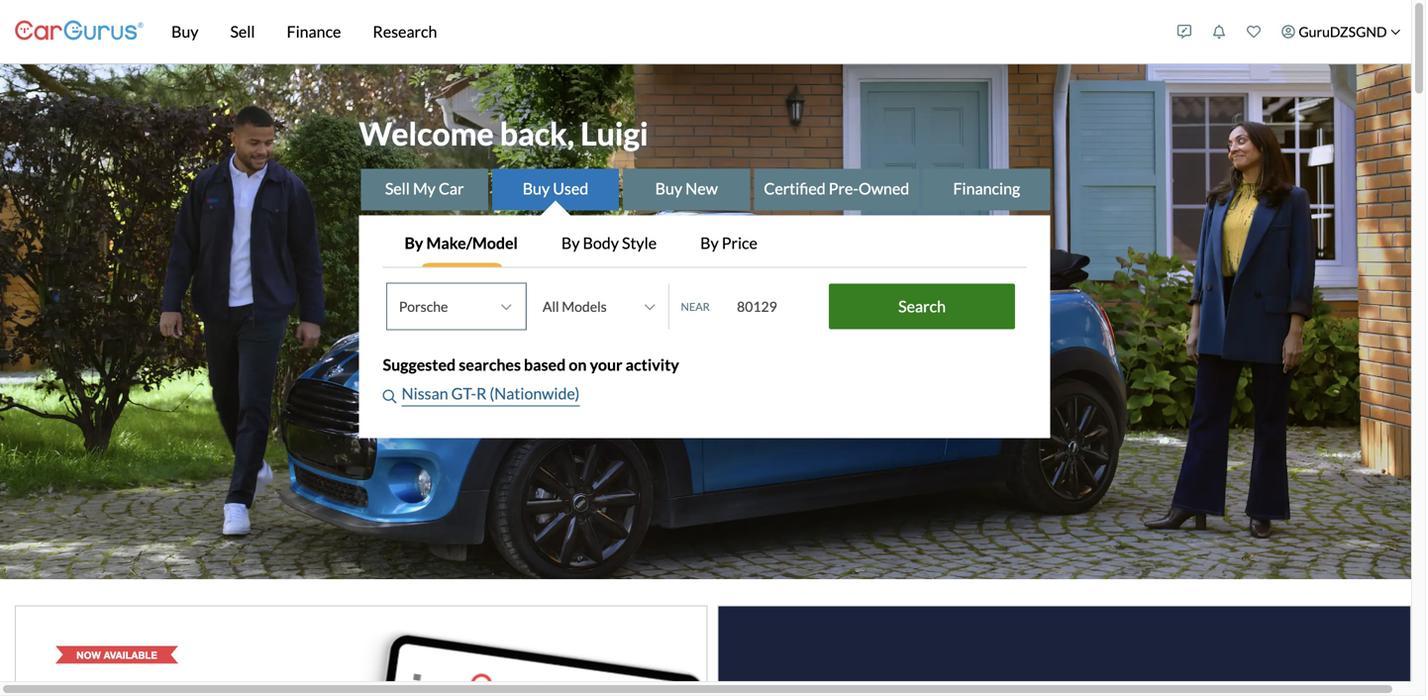 Task type: vqa. For each thing, say whether or not it's contained in the screenshot.
second "Alloy Wheels" from right
no



Task type: describe. For each thing, give the bounding box(es) containing it.
on
[[569, 355, 587, 375]]

sell for sell
[[230, 22, 255, 41]]

price
[[722, 233, 758, 253]]

chevron down image
[[1391, 27, 1402, 37]]

suggested searches based on your activity
[[383, 355, 680, 375]]

gurudzsgnd
[[1299, 23, 1388, 40]]

certified pre-owned
[[764, 179, 910, 198]]

nissan
[[402, 384, 448, 403]]

research
[[373, 22, 437, 41]]

buy button
[[156, 0, 214, 63]]

gurudzsgnd button
[[1272, 4, 1412, 59]]

research button
[[357, 0, 453, 63]]

available
[[104, 649, 157, 661]]

buy for buy new
[[656, 179, 683, 198]]

certified
[[764, 179, 826, 198]]

buy new
[[656, 179, 718, 198]]

Zip telephone field
[[725, 287, 825, 327]]

buy used
[[523, 179, 589, 198]]

now available
[[76, 649, 157, 661]]

(nationwide) link
[[490, 382, 580, 407]]

nissan gt-r (nationwide)
[[402, 384, 580, 403]]

cargurus logo homepage link image
[[15, 3, 144, 60]]

welcome
[[359, 115, 494, 153]]

by for by price
[[701, 233, 719, 253]]

nissan gt-r link
[[402, 382, 490, 407]]

searches
[[459, 355, 521, 375]]

by make/model
[[405, 233, 518, 253]]

finance button
[[271, 0, 357, 63]]

buy for buy used
[[523, 179, 550, 198]]

based
[[524, 355, 566, 375]]

used
[[553, 179, 589, 198]]



Task type: locate. For each thing, give the bounding box(es) containing it.
finance
[[287, 22, 341, 41]]

back,
[[500, 115, 575, 153]]

0 horizontal spatial buy
[[171, 22, 199, 41]]

buy inside 'dropdown button'
[[171, 22, 199, 41]]

body
[[583, 233, 619, 253]]

add a car review image
[[1178, 25, 1192, 39]]

buy
[[171, 22, 199, 41], [523, 179, 550, 198], [656, 179, 683, 198]]

car
[[439, 179, 464, 198]]

1 horizontal spatial sell
[[385, 179, 410, 198]]

search image
[[383, 390, 397, 404]]

menu bar
[[144, 0, 1168, 63]]

sell
[[230, 22, 255, 41], [385, 179, 410, 198]]

luigi
[[581, 115, 649, 153]]

by for by make/model
[[405, 233, 424, 253]]

sell left my
[[385, 179, 410, 198]]

0 horizontal spatial by
[[405, 233, 424, 253]]

my
[[413, 179, 436, 198]]

your
[[590, 355, 623, 375]]

make/model
[[427, 233, 518, 253]]

style
[[622, 233, 657, 253]]

by price
[[701, 233, 758, 253]]

by for by body style
[[562, 233, 580, 253]]

by left body
[[562, 233, 580, 253]]

gt-
[[451, 384, 477, 403]]

new
[[686, 179, 718, 198]]

3 by from the left
[[701, 233, 719, 253]]

buy left sell popup button
[[171, 22, 199, 41]]

welcome back, luigi
[[359, 115, 649, 153]]

financing
[[954, 179, 1021, 198]]

saved cars image
[[1247, 25, 1261, 39]]

0 horizontal spatial sell
[[230, 22, 255, 41]]

sell inside popup button
[[230, 22, 255, 41]]

2 horizontal spatial by
[[701, 233, 719, 253]]

2 horizontal spatial buy
[[656, 179, 683, 198]]

1 by from the left
[[405, 233, 424, 253]]

by left price
[[701, 233, 719, 253]]

sell right buy 'dropdown button'
[[230, 22, 255, 41]]

1 vertical spatial sell
[[385, 179, 410, 198]]

suggested
[[383, 355, 456, 375]]

by body style
[[562, 233, 657, 253]]

1 horizontal spatial by
[[562, 233, 580, 253]]

by down my
[[405, 233, 424, 253]]

activity
[[626, 355, 680, 375]]

open notifications image
[[1213, 25, 1227, 39]]

buy left used
[[523, 179, 550, 198]]

buy left new
[[656, 179, 683, 198]]

menu bar containing buy
[[144, 0, 1168, 63]]

sell for sell my car
[[385, 179, 410, 198]]

owned
[[859, 179, 910, 198]]

0 vertical spatial sell
[[230, 22, 255, 41]]

None submit
[[829, 284, 1016, 329]]

cargurus logo homepage link link
[[15, 3, 144, 60]]

r
[[477, 384, 487, 403]]

by
[[405, 233, 424, 253], [562, 233, 580, 253], [701, 233, 719, 253]]

user icon image
[[1282, 25, 1296, 39]]

gurudzsgnd menu
[[1168, 4, 1412, 59]]

sell my car
[[385, 179, 464, 198]]

pre-
[[829, 179, 859, 198]]

2 by from the left
[[562, 233, 580, 253]]

sell button
[[214, 0, 271, 63]]

(nationwide)
[[490, 384, 580, 403]]

now
[[76, 649, 101, 661]]

1 horizontal spatial buy
[[523, 179, 550, 198]]

buy for buy
[[171, 22, 199, 41]]

near
[[681, 300, 710, 313]]



